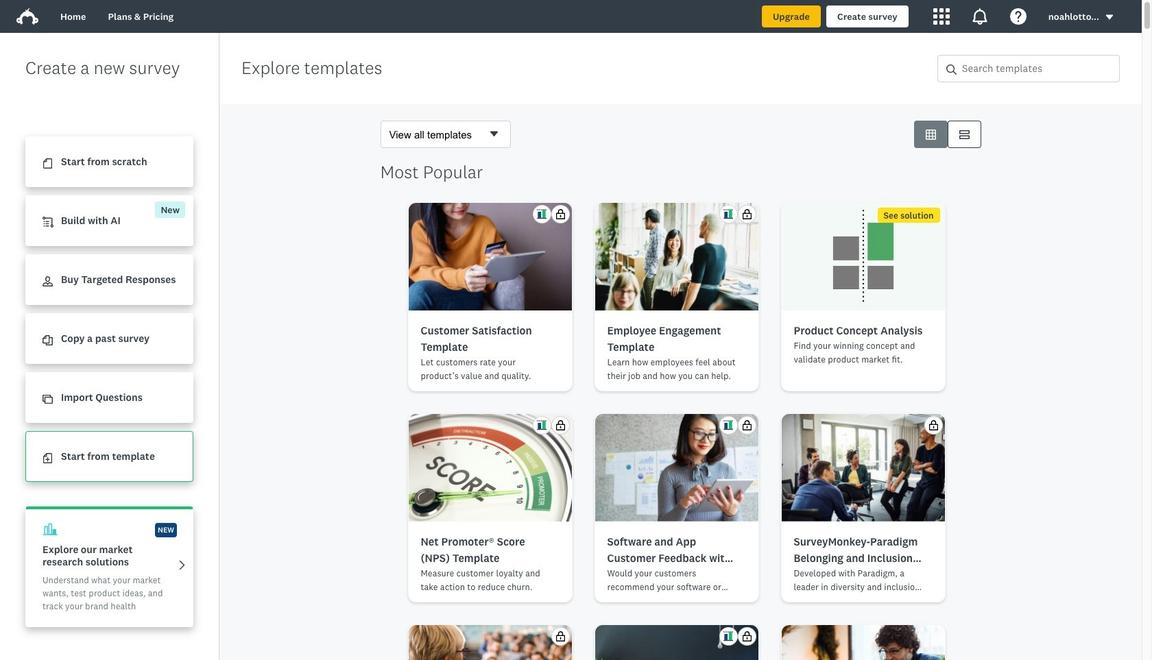 Task type: locate. For each thing, give the bounding box(es) containing it.
2 brand logo image from the top
[[16, 8, 38, 25]]

employee engagement template image
[[595, 203, 759, 311]]

dropdown arrow icon image
[[1106, 13, 1115, 22], [1107, 15, 1114, 20]]

notification center icon image
[[972, 8, 989, 25]]

0 horizontal spatial lock image
[[556, 421, 566, 431]]

document image
[[43, 159, 53, 169]]

products icon image
[[934, 8, 950, 25], [934, 8, 950, 25]]

documentplus image
[[43, 454, 53, 464]]

help icon image
[[1011, 8, 1027, 25]]

Search templates field
[[957, 56, 1120, 82]]

0 vertical spatial lock image
[[742, 209, 753, 220]]

brand logo image
[[16, 5, 38, 27], [16, 8, 38, 25]]

textboxmultiple image
[[960, 129, 970, 140]]

grid image
[[926, 129, 936, 140]]

lock image
[[742, 209, 753, 220], [556, 421, 566, 431]]

search image
[[947, 64, 957, 75]]

1 horizontal spatial lock image
[[742, 209, 753, 220]]

lock image
[[556, 209, 566, 220], [742, 421, 753, 431], [929, 421, 939, 431], [556, 632, 566, 642], [742, 632, 753, 642]]

1 vertical spatial lock image
[[556, 421, 566, 431]]

product concept analysis image
[[782, 203, 945, 311]]

clone image
[[43, 395, 53, 405]]



Task type: vqa. For each thing, say whether or not it's contained in the screenshot.
Lock icon corresponding to 'Employee Engagement Template' image
yes



Task type: describe. For each thing, give the bounding box(es) containing it.
software and app customer feedback with nps® image
[[595, 415, 759, 522]]

surveymonkey-paradigm belonging and inclusion template image
[[782, 415, 945, 522]]

chevronright image
[[177, 561, 187, 571]]

1 brand logo image from the top
[[16, 5, 38, 27]]

lock image for employee engagement template image
[[742, 209, 753, 220]]

user image
[[43, 277, 53, 287]]

net promoter® score (nps) template image
[[409, 415, 572, 522]]

documentclone image
[[43, 336, 53, 346]]

customer satisfaction template image
[[409, 203, 572, 311]]

lock image for "net promoter® score (nps) template" image at bottom left
[[556, 421, 566, 431]]



